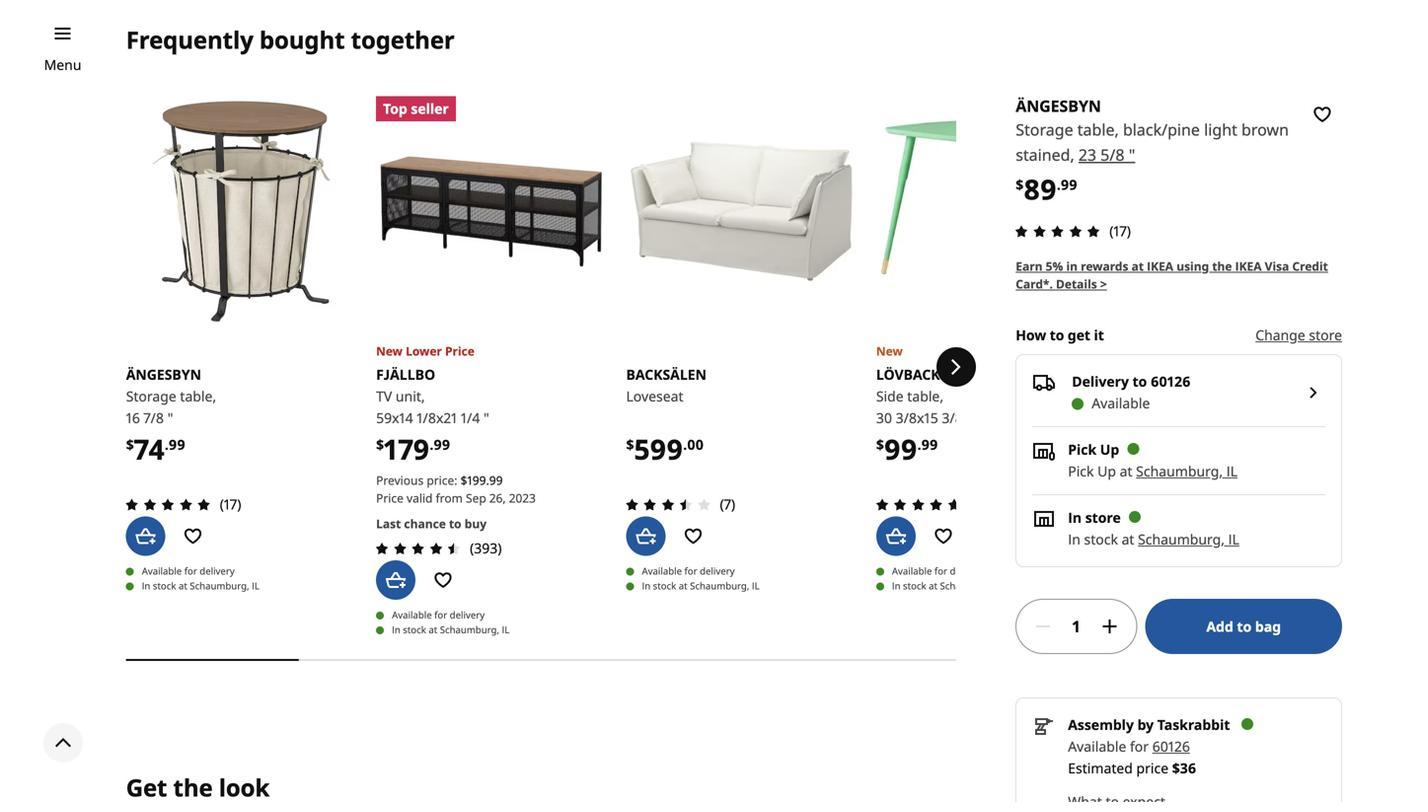 Task type: describe. For each thing, give the bounding box(es) containing it.
available for 179
[[392, 609, 432, 622]]

storage table, black/pine light brown stained,
[[1016, 119, 1290, 165]]

assembly
[[1069, 716, 1134, 734]]

599
[[634, 431, 684, 468]]

top seller link
[[376, 96, 607, 327]]

$ inside new lower price fjällbo tv unit, 59x14 1/8x21 1/4 " $ 179 . 99
[[376, 435, 384, 454]]

top
[[383, 99, 408, 118]]

available for delivery for 599
[[642, 565, 735, 578]]

available for 60126 estimated price $36
[[1069, 737, 1197, 778]]

delivery for 599
[[700, 565, 735, 578]]

for for 599
[[685, 565, 698, 578]]

to for how
[[1050, 326, 1065, 345]]

(17) button
[[1010, 219, 1132, 243]]

at down review: 4.8 out of 5 stars. total reviews: 17 image
[[179, 580, 187, 593]]

lövbacken
[[877, 365, 960, 384]]

available for delivery for 99
[[892, 565, 985, 578]]

pick up
[[1069, 440, 1120, 459]]

bought
[[260, 24, 345, 56]]

fjällbo
[[376, 365, 436, 384]]

schaumburg, for 99
[[940, 580, 1000, 593]]

rewards
[[1081, 258, 1129, 274]]

black/pine
[[1124, 119, 1201, 140]]

pick for pick up
[[1069, 440, 1097, 459]]

details
[[1057, 276, 1098, 292]]

2023
[[509, 490, 536, 506]]

how
[[1016, 326, 1047, 345]]

Quantity input value text field
[[1064, 599, 1091, 655]]

$ inside $ 89 . 99
[[1016, 175, 1024, 194]]

$ 599 . 00
[[626, 431, 704, 468]]

199
[[468, 472, 486, 489]]

. inside ängesbyn storage table, 16 7/8 " $ 74 . 99
[[165, 435, 169, 454]]

(17) for review: 4.9 out of 5 stars. total reviews: 17 "image"
[[1110, 222, 1132, 240]]

how to get it
[[1016, 326, 1105, 345]]

available for delivery for 179
[[392, 609, 485, 622]]

$ inside $ 599 . 00
[[626, 435, 634, 454]]

3/8x15
[[896, 409, 939, 428]]

new for 179
[[376, 343, 403, 360]]

60126 button
[[1153, 737, 1191, 756]]

60126 for delivery to 60126
[[1151, 372, 1191, 391]]

$ 89 . 99
[[1016, 170, 1078, 208]]

available for delivery for 74
[[142, 565, 235, 578]]

previous
[[376, 472, 424, 489]]

23 5/8 " button
[[1079, 143, 1136, 167]]

valid
[[407, 490, 433, 506]]

in stock at schaumburg, il group
[[1069, 530, 1240, 549]]

previous price: $ 199 . 99 price valid from sep 26, 2023 last chance to buy
[[376, 472, 536, 532]]

$ inside previous price: $ 199 . 99 price valid from sep 26, 2023 last chance to buy
[[461, 472, 468, 489]]

new lower price fjällbo tv unit, 59x14 1/8x21 1/4 " $ 179 . 99
[[376, 343, 489, 468]]

00
[[687, 435, 704, 454]]

il for 599
[[752, 580, 760, 593]]

up for pick up
[[1101, 440, 1120, 459]]

1 ikea from the left
[[1148, 258, 1174, 274]]

change store
[[1256, 326, 1343, 345]]

at down pick up at schaumburg, il group
[[1122, 530, 1135, 549]]

side
[[877, 387, 904, 406]]

$36
[[1173, 759, 1197, 778]]

price
[[1137, 759, 1169, 778]]

price inside previous price: $ 199 . 99 price valid from sep 26, 2023 last chance to buy
[[376, 490, 404, 506]]

store for change store
[[1310, 326, 1343, 345]]

at up in store
[[1120, 462, 1133, 481]]

new lövbacken side table, 30 3/8x15 3/8 " $ 99 . 99
[[877, 343, 973, 468]]

23 5/8 "
[[1079, 144, 1136, 165]]

taskrabbit
[[1158, 716, 1231, 734]]

delivery to 60126
[[1073, 372, 1191, 391]]

59x14
[[376, 409, 413, 428]]

1/4
[[461, 409, 480, 428]]

5%
[[1046, 258, 1064, 274]]

. inside new lower price fjällbo tv unit, 59x14 1/8x21 1/4 " $ 179 . 99
[[430, 435, 434, 454]]

schaumburg, for 179
[[440, 624, 500, 637]]

7/8
[[144, 409, 164, 428]]

" inside new lövbacken side table, 30 3/8x15 3/8 " $ 99 . 99
[[967, 409, 973, 428]]

at down review: 4.8 out of 5 stars. total reviews: 167 image
[[929, 580, 938, 593]]

schaumburg, for 599
[[690, 580, 750, 593]]

backsälen loveseat
[[626, 365, 707, 406]]

ängesbyn storage table, 16 7/8 " $ 74 . 99
[[126, 365, 216, 468]]

available for 99
[[892, 565, 933, 578]]

table, inside ängesbyn storage table, 16 7/8 " $ 74 . 99
[[180, 387, 216, 406]]

stock for 179
[[403, 624, 426, 637]]

stock for 74
[[153, 580, 176, 593]]

up for pick up at schaumburg, il
[[1098, 462, 1117, 481]]

schaumburg, il button for in stock at
[[1139, 530, 1240, 549]]

179
[[384, 431, 430, 468]]

$ inside ängesbyn storage table, 16 7/8 " $ 74 . 99
[[126, 435, 134, 454]]

(393)
[[470, 539, 502, 558]]

credit
[[1293, 258, 1329, 274]]

available down the delivery to 60126 at right top
[[1092, 394, 1151, 413]]

to for delivery
[[1133, 372, 1148, 391]]

earn
[[1016, 258, 1043, 274]]

. inside $ 89 . 99
[[1057, 175, 1061, 194]]

delivery
[[1073, 372, 1130, 391]]

light
[[1205, 119, 1238, 140]]

in for 99
[[892, 580, 901, 593]]

il for 99
[[1002, 580, 1010, 593]]

get
[[1068, 326, 1091, 345]]

in down in store
[[1069, 530, 1081, 549]]

stock down in store
[[1085, 530, 1119, 549]]

review: 4.6 out of 5 stars. total reviews: 393 image
[[370, 537, 466, 561]]

available inside "available for 60126 estimated price $36"
[[1069, 737, 1127, 756]]

loveseat
[[626, 387, 684, 406]]

at down review: 3.6 out of 5 stars. total reviews: 7 image
[[679, 580, 688, 593]]

. inside $ 599 . 00
[[684, 435, 687, 454]]

change store button
[[1256, 325, 1343, 346]]

store for in store
[[1086, 508, 1121, 527]]

backsälen
[[626, 365, 707, 384]]

frequently bought together
[[126, 24, 455, 56]]

change
[[1256, 326, 1306, 345]]

to for add
[[1238, 617, 1252, 636]]

storage inside ängesbyn storage table, 16 7/8 " $ 74 . 99
[[126, 387, 177, 406]]

seller
[[411, 99, 449, 118]]

ängesbyn for ängesbyn storage table, 16 7/8 " $ 74 . 99
[[126, 365, 201, 384]]

in stock at schaumburg, il for 74
[[142, 580, 260, 593]]

schaumburg, il button for pick up at
[[1137, 462, 1238, 481]]

schaumburg, up in stock at schaumburg, il group
[[1137, 462, 1224, 481]]

unit,
[[396, 387, 425, 406]]

. inside new lövbacken side table, 30 3/8x15 3/8 " $ 99 . 99
[[918, 435, 922, 454]]

in stock at schaumburg, il for 179
[[392, 624, 510, 637]]

pick for pick up at schaumburg, il
[[1069, 462, 1095, 481]]

bag
[[1256, 617, 1282, 636]]

new for 99
[[877, 343, 903, 360]]

in for 74
[[142, 580, 150, 593]]



Task type: locate. For each thing, give the bounding box(es) containing it.
. up sep
[[486, 472, 489, 489]]

5/8
[[1101, 144, 1125, 165]]

in stock at schaumburg, il down in store
[[1069, 530, 1240, 549]]

for down 'by'
[[1131, 737, 1149, 756]]

schaumburg, il button up in stock at schaumburg, il group
[[1137, 462, 1238, 481]]

available for delivery down review: 4.8 out of 5 stars. total reviews: 167 image
[[892, 565, 985, 578]]

0 vertical spatial storage
[[1016, 119, 1074, 140]]

0 vertical spatial ängesbyn
[[1016, 95, 1102, 117]]

in
[[1069, 508, 1082, 527], [1069, 530, 1081, 549], [142, 580, 150, 593], [642, 580, 651, 593], [892, 580, 901, 593], [392, 624, 401, 637]]

schaumburg, down review: 4.8 out of 5 stars. total reviews: 17 image
[[190, 580, 249, 593]]

1 horizontal spatial (17)
[[1110, 222, 1132, 240]]

pick up at schaumburg, il group
[[1069, 462, 1238, 481]]

to left the buy at the bottom
[[449, 516, 462, 532]]

1 horizontal spatial ängesbyn
[[1016, 95, 1102, 117]]

il
[[1227, 462, 1238, 481], [1229, 530, 1240, 549], [252, 580, 260, 593], [752, 580, 760, 593], [1002, 580, 1010, 593], [502, 624, 510, 637]]

in stock at schaumburg, il down review: 4.8 out of 5 stars. total reviews: 167 image
[[892, 580, 1010, 593]]

for down review: 3.6 out of 5 stars. total reviews: 7 image
[[685, 565, 698, 578]]

delivery down (7) at the right bottom of the page
[[700, 565, 735, 578]]

review: 4.8 out of 5 stars. total reviews: 167 image
[[871, 493, 967, 517]]

"
[[1129, 144, 1136, 165], [168, 409, 173, 428], [484, 409, 489, 428], [967, 409, 973, 428]]

delivery for 99
[[950, 565, 985, 578]]

$ down 30
[[877, 435, 885, 454]]

0 vertical spatial price
[[445, 343, 475, 360]]

99
[[1061, 175, 1078, 194], [885, 431, 918, 468], [169, 435, 185, 454], [434, 435, 450, 454], [922, 435, 938, 454], [489, 472, 503, 489]]

ängesbyn
[[1016, 95, 1102, 117], [126, 365, 201, 384]]

60126 right delivery
[[1151, 372, 1191, 391]]

stock for 99
[[904, 580, 927, 593]]

schaumburg, down review: 4.8 out of 5 stars. total reviews: 167 image
[[940, 580, 1000, 593]]

store up in stock at schaumburg, il group
[[1086, 508, 1121, 527]]

in down review: 4.8 out of 5 stars. total reviews: 167 image
[[892, 580, 901, 593]]

to right delivery
[[1133, 372, 1148, 391]]

new
[[376, 343, 403, 360], [877, 343, 903, 360]]

for down review: 4.6 out of 5 stars. total reviews: 393 image
[[435, 609, 447, 622]]

99 inside previous price: $ 199 . 99 price valid from sep 26, 2023 last chance to buy
[[489, 472, 503, 489]]

storage
[[1016, 119, 1074, 140], [126, 387, 177, 406]]

up up pick up at schaumburg, il group
[[1101, 440, 1120, 459]]

available up the estimated
[[1069, 737, 1127, 756]]

0 horizontal spatial price
[[376, 490, 404, 506]]

. down 3/8x15
[[918, 435, 922, 454]]

ängesbyn up the stained,
[[1016, 95, 1102, 117]]

. up review: 4.8 out of 5 stars. total reviews: 17 image
[[165, 435, 169, 454]]

to
[[1050, 326, 1065, 345], [1133, 372, 1148, 391], [449, 516, 462, 532], [1238, 617, 1252, 636]]

schaumburg, down pick up at schaumburg, il
[[1139, 530, 1225, 549]]

chance
[[404, 516, 446, 532]]

il for 74
[[252, 580, 260, 593]]

" right 7/8
[[168, 409, 173, 428]]

1 horizontal spatial storage
[[1016, 119, 1074, 140]]

at inside the earn 5% in rewards at ikea using the ikea visa credit card*. details >
[[1132, 258, 1144, 274]]

new up fjällbo
[[376, 343, 403, 360]]

. down the 1/8x21
[[430, 435, 434, 454]]

available
[[1092, 394, 1151, 413], [142, 565, 182, 578], [642, 565, 682, 578], [892, 565, 933, 578], [392, 609, 432, 622], [1069, 737, 1127, 756]]

stained,
[[1016, 144, 1075, 165]]

it
[[1095, 326, 1105, 345]]

price:
[[427, 472, 458, 489]]

in stock at schaumburg, il for 99
[[892, 580, 1010, 593]]

brown
[[1242, 119, 1290, 140]]

store right change
[[1310, 326, 1343, 345]]

2 horizontal spatial table,
[[1078, 119, 1120, 140]]

from
[[436, 490, 463, 506]]

visa
[[1266, 258, 1290, 274]]

at right the rewards
[[1132, 258, 1144, 274]]

0 horizontal spatial (17)
[[220, 495, 241, 514]]

99 inside ängesbyn storage table, 16 7/8 " $ 74 . 99
[[169, 435, 185, 454]]

pick up at schaumburg, il
[[1069, 462, 1238, 481]]

new up lövbacken
[[877, 343, 903, 360]]

>
[[1101, 276, 1108, 292]]

card*.
[[1016, 276, 1053, 292]]

in down review: 4.8 out of 5 stars. total reviews: 17 image
[[142, 580, 150, 593]]

new inside new lower price fjällbo tv unit, 59x14 1/8x21 1/4 " $ 179 . 99
[[376, 343, 403, 360]]

sep
[[466, 490, 487, 506]]

$ up sep
[[461, 472, 468, 489]]

ängesbyn storage table, black/pine light brown stained, 16 7/8 " image
[[126, 96, 357, 327]]

" inside ängesbyn storage table, 16 7/8 " $ 74 . 99
[[168, 409, 173, 428]]

" right 5/8
[[1129, 144, 1136, 165]]

. down loveseat
[[684, 435, 687, 454]]

stock for 599
[[653, 580, 677, 593]]

storage up the stained,
[[1016, 119, 1074, 140]]

review: 4.8 out of 5 stars. total reviews: 17 image
[[120, 493, 216, 517]]

in stock at schaumburg, il
[[1069, 530, 1240, 549], [142, 580, 260, 593], [642, 580, 760, 593], [892, 580, 1010, 593], [392, 624, 510, 637]]

for
[[184, 565, 197, 578], [685, 565, 698, 578], [935, 565, 948, 578], [435, 609, 447, 622], [1131, 737, 1149, 756]]

schaumburg, for 74
[[190, 580, 249, 593]]

for down review: 4.8 out of 5 stars. total reviews: 17 image
[[184, 565, 197, 578]]

60126 for available for 60126 estimated price $36
[[1153, 737, 1191, 756]]

in stock at schaumburg, il down review: 4.6 out of 5 stars. total reviews: 393 image
[[392, 624, 510, 637]]

2 new from the left
[[877, 343, 903, 360]]

menu button
[[44, 54, 81, 76]]

earn 5% in rewards at ikea using the ikea visa credit card*. details > button
[[1016, 258, 1343, 293]]

0 vertical spatial store
[[1310, 326, 1343, 345]]

1 vertical spatial up
[[1098, 462, 1117, 481]]

table,
[[1078, 119, 1120, 140], [180, 387, 216, 406], [908, 387, 944, 406]]

delivery down (393)
[[450, 609, 485, 622]]

.
[[1057, 175, 1061, 194], [165, 435, 169, 454], [430, 435, 434, 454], [684, 435, 687, 454], [918, 435, 922, 454], [486, 472, 489, 489]]

together
[[351, 24, 455, 56]]

1 vertical spatial schaumburg, il button
[[1139, 530, 1240, 549]]

up
[[1101, 440, 1120, 459], [1098, 462, 1117, 481]]

available down review: 4.8 out of 5 stars. total reviews: 167 image
[[892, 565, 933, 578]]

1 new from the left
[[376, 343, 403, 360]]

1 horizontal spatial table,
[[908, 387, 944, 406]]

0 horizontal spatial storage
[[126, 387, 177, 406]]

available for delivery down review: 4.6 out of 5 stars. total reviews: 393 image
[[392, 609, 485, 622]]

ikea left using
[[1148, 258, 1174, 274]]

for down review: 4.8 out of 5 stars. total reviews: 167 image
[[935, 565, 948, 578]]

(17)
[[1110, 222, 1132, 240], [220, 495, 241, 514]]

to left get
[[1050, 326, 1065, 345]]

to inside previous price: $ 199 . 99 price valid from sep 26, 2023 last chance to buy
[[449, 516, 462, 532]]

3/8
[[942, 409, 964, 428]]

stock down review: 4.8 out of 5 stars. total reviews: 17 image
[[153, 580, 176, 593]]

1 vertical spatial store
[[1086, 508, 1121, 527]]

in stock at schaumburg, il for 599
[[642, 580, 760, 593]]

il for 179
[[502, 624, 510, 637]]

60126 up the $36
[[1153, 737, 1191, 756]]

(7)
[[720, 495, 736, 514]]

0 horizontal spatial ikea
[[1148, 258, 1174, 274]]

1 horizontal spatial new
[[877, 343, 903, 360]]

schaumburg, down (7) at the right bottom of the page
[[690, 580, 750, 593]]

1 horizontal spatial price
[[445, 343, 475, 360]]

0 horizontal spatial table,
[[180, 387, 216, 406]]

store inside button
[[1310, 326, 1343, 345]]

add to bag button
[[1146, 599, 1343, 655]]

1 vertical spatial price
[[376, 490, 404, 506]]

scrollbar
[[126, 646, 957, 676]]

estimated
[[1069, 759, 1133, 778]]

review: 3.6 out of 5 stars. total reviews: 7 image
[[621, 493, 716, 517]]

$ down the stained,
[[1016, 175, 1024, 194]]

for for 74
[[184, 565, 197, 578]]

delivery for 74
[[200, 565, 235, 578]]

pick up in store
[[1069, 440, 1097, 459]]

23
[[1079, 144, 1097, 165]]

delivery down review: 4.8 out of 5 stars. total reviews: 167 image
[[950, 565, 985, 578]]

(17) for review: 4.8 out of 5 stars. total reviews: 17 image
[[220, 495, 241, 514]]

table, inside new lövbacken side table, 30 3/8x15 3/8 " $ 99 . 99
[[908, 387, 944, 406]]

1 horizontal spatial ikea
[[1236, 258, 1262, 274]]

$ down 59x14
[[376, 435, 384, 454]]

price
[[445, 343, 475, 360], [376, 490, 404, 506]]

delivery for 179
[[450, 609, 485, 622]]

price right lower
[[445, 343, 475, 360]]

for for 179
[[435, 609, 447, 622]]

99 inside $ 89 . 99
[[1061, 175, 1078, 194]]

0 horizontal spatial store
[[1086, 508, 1121, 527]]

at down review: 4.6 out of 5 stars. total reviews: 393 image
[[429, 624, 438, 637]]

ängesbyn for ängesbyn
[[1016, 95, 1102, 117]]

available down review: 4.6 out of 5 stars. total reviews: 393 image
[[392, 609, 432, 622]]

in for 599
[[642, 580, 651, 593]]

storage up 7/8
[[126, 387, 177, 406]]

$ down 16
[[126, 435, 134, 454]]

" inside new lower price fjällbo tv unit, 59x14 1/8x21 1/4 " $ 179 . 99
[[484, 409, 489, 428]]

table, inside storage table, black/pine light brown stained,
[[1078, 119, 1120, 140]]

available for delivery down review: 3.6 out of 5 stars. total reviews: 7 image
[[642, 565, 735, 578]]

tv
[[376, 387, 392, 406]]

" right 3/8 on the right bottom of page
[[967, 409, 973, 428]]

add
[[1207, 617, 1234, 636]]

available down review: 4.8 out of 5 stars. total reviews: 17 image
[[142, 565, 182, 578]]

99 inside new lower price fjällbo tv unit, 59x14 1/8x21 1/4 " $ 179 . 99
[[434, 435, 450, 454]]

schaumburg, down (393)
[[440, 624, 500, 637]]

in down pick up at the right
[[1069, 508, 1082, 527]]

for for 99
[[935, 565, 948, 578]]

up down pick up at the right
[[1098, 462, 1117, 481]]

1/8x21
[[417, 409, 457, 428]]

(17) right review: 4.8 out of 5 stars. total reviews: 17 image
[[220, 495, 241, 514]]

in store
[[1069, 508, 1121, 527]]

menu
[[44, 55, 81, 74]]

60126 inside "available for 60126 estimated price $36"
[[1153, 737, 1191, 756]]

stock down review: 4.6 out of 5 stars. total reviews: 393 image
[[403, 624, 426, 637]]

pick down pick up at the right
[[1069, 462, 1095, 481]]

(17) up the rewards
[[1110, 222, 1132, 240]]

stock down review: 4.8 out of 5 stars. total reviews: 167 image
[[904, 580, 927, 593]]

frequently
[[126, 24, 254, 56]]

top seller
[[383, 99, 449, 118]]

(17) inside button
[[1110, 222, 1132, 240]]

30
[[877, 409, 893, 428]]

1 vertical spatial 60126
[[1153, 737, 1191, 756]]

right image
[[1302, 381, 1326, 405]]

in stock at schaumburg, il down (7) at the right bottom of the page
[[642, 580, 760, 593]]

0 vertical spatial up
[[1101, 440, 1120, 459]]

" right 1/4
[[484, 409, 489, 428]]

in down review: 4.6 out of 5 stars. total reviews: 393 image
[[392, 624, 401, 637]]

74
[[134, 431, 165, 468]]

backsälen loveseat, blekinge white image
[[626, 96, 857, 327]]

26,
[[490, 490, 506, 506]]

schaumburg,
[[1137, 462, 1224, 481], [1139, 530, 1225, 549], [190, 580, 249, 593], [690, 580, 750, 593], [940, 580, 1000, 593], [440, 624, 500, 637]]

1 vertical spatial pick
[[1069, 462, 1095, 481]]

89
[[1024, 170, 1057, 208]]

1 vertical spatial ängesbyn
[[126, 365, 201, 384]]

. down the stained,
[[1057, 175, 1061, 194]]

by
[[1138, 716, 1154, 734]]

0 vertical spatial 60126
[[1151, 372, 1191, 391]]

assembly by taskrabbit
[[1069, 716, 1231, 734]]

available for delivery
[[142, 565, 235, 578], [642, 565, 735, 578], [892, 565, 985, 578], [392, 609, 485, 622]]

in stock at schaumburg, il down review: 4.8 out of 5 stars. total reviews: 17 image
[[142, 580, 260, 593]]

available down review: 3.6 out of 5 stars. total reviews: 7 image
[[642, 565, 682, 578]]

0 vertical spatial (17)
[[1110, 222, 1132, 240]]

add to bag
[[1207, 617, 1282, 636]]

to inside button
[[1238, 617, 1252, 636]]

lower
[[406, 343, 442, 360]]

1 vertical spatial (17)
[[220, 495, 241, 514]]

0 vertical spatial schaumburg, il button
[[1137, 462, 1238, 481]]

review: 4.9 out of 5 stars. total reviews: 17 image
[[1010, 220, 1106, 243]]

available for delivery down review: 4.8 out of 5 stars. total reviews: 17 image
[[142, 565, 235, 578]]

to left the bag
[[1238, 617, 1252, 636]]

price inside new lower price fjällbo tv unit, 59x14 1/8x21 1/4 " $ 179 . 99
[[445, 343, 475, 360]]

available for 599
[[642, 565, 682, 578]]

. inside previous price: $ 199 . 99 price valid from sep 26, 2023 last chance to buy
[[486, 472, 489, 489]]

storage inside storage table, black/pine light brown stained,
[[1016, 119, 1074, 140]]

ikea right the
[[1236, 258, 1262, 274]]

last
[[376, 516, 401, 532]]

1 horizontal spatial store
[[1310, 326, 1343, 345]]

in
[[1067, 258, 1078, 274]]

$ inside new lövbacken side table, 30 3/8x15 3/8 " $ 99 . 99
[[877, 435, 885, 454]]

2 ikea from the left
[[1236, 258, 1262, 274]]

lövbacken side table, light green, 30 3/8x15 3/8 " image
[[877, 96, 1107, 327]]

60126
[[1151, 372, 1191, 391], [1153, 737, 1191, 756]]

schaumburg, il button
[[1137, 462, 1238, 481], [1139, 530, 1240, 549]]

for inside "available for 60126 estimated price $36"
[[1131, 737, 1149, 756]]

1 vertical spatial storage
[[126, 387, 177, 406]]

16
[[126, 409, 140, 428]]

ängesbyn up 7/8
[[126, 365, 201, 384]]

fjällbo tv unit, black, 59x14 1/8x21 1/4 " image
[[376, 96, 607, 327]]

price down the previous
[[376, 490, 404, 506]]

1 pick from the top
[[1069, 440, 1097, 459]]

$ down loveseat
[[626, 435, 634, 454]]

in down review: 3.6 out of 5 stars. total reviews: 7 image
[[642, 580, 651, 593]]

new inside new lövbacken side table, 30 3/8x15 3/8 " $ 99 . 99
[[877, 343, 903, 360]]

schaumburg, il button down pick up at schaumburg, il
[[1139, 530, 1240, 549]]

buy
[[465, 516, 487, 532]]

ängesbyn inside ängesbyn storage table, 16 7/8 " $ 74 . 99
[[126, 365, 201, 384]]

the
[[1213, 258, 1233, 274]]

" inside button
[[1129, 144, 1136, 165]]

in for 179
[[392, 624, 401, 637]]

using
[[1177, 258, 1210, 274]]

delivery down review: 4.8 out of 5 stars. total reviews: 17 image
[[200, 565, 235, 578]]

0 vertical spatial pick
[[1069, 440, 1097, 459]]

earn 5% in rewards at ikea using the ikea visa credit card*. details >
[[1016, 258, 1329, 292]]

2 pick from the top
[[1069, 462, 1095, 481]]

available for 74
[[142, 565, 182, 578]]

0 horizontal spatial ängesbyn
[[126, 365, 201, 384]]

stock down review: 3.6 out of 5 stars. total reviews: 7 image
[[653, 580, 677, 593]]

0 horizontal spatial new
[[376, 343, 403, 360]]



Task type: vqa. For each thing, say whether or not it's contained in the screenshot.
get
yes



